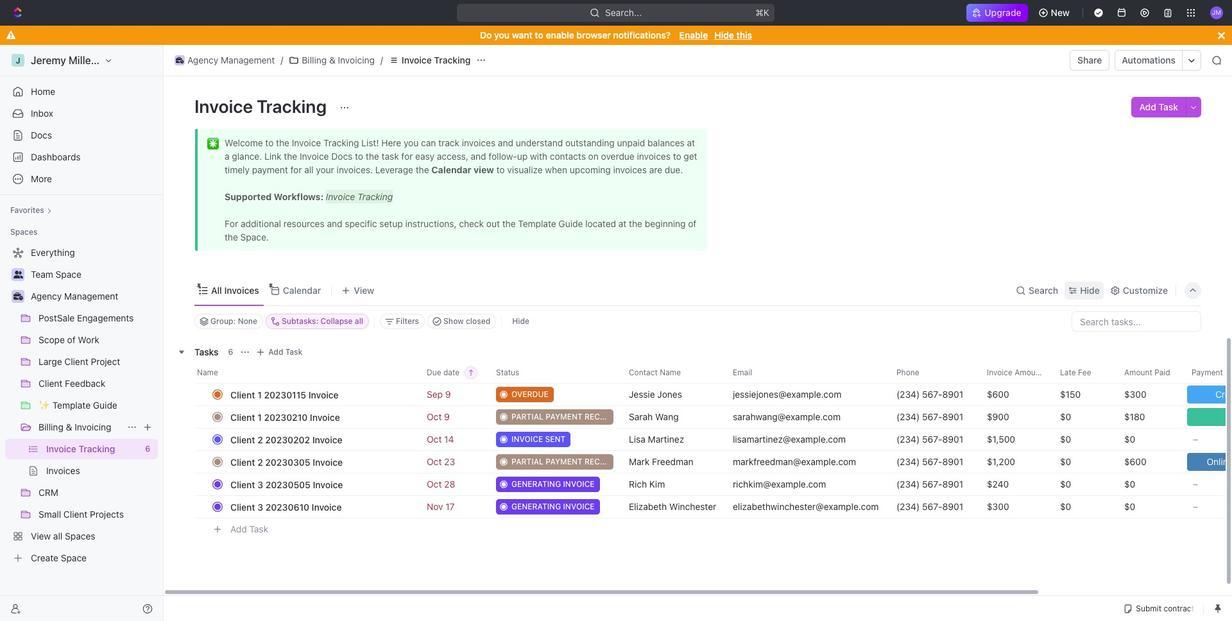 Task type: locate. For each thing, give the bounding box(es) containing it.
567- for $900
[[922, 411, 942, 422]]

business time image
[[176, 57, 184, 64], [13, 293, 23, 300]]

partial
[[511, 412, 544, 422], [511, 457, 544, 467]]

cred button
[[1185, 383, 1232, 406]]

sidebar navigation
[[0, 45, 166, 621]]

(234) 567-8901 link for $1,200
[[897, 456, 963, 467]]

3 567- from the top
[[922, 434, 942, 445]]

0 vertical spatial 6
[[228, 347, 233, 357]]

invoice inside dropdown button
[[511, 434, 543, 444]]

everything
[[31, 247, 75, 258]]

0 horizontal spatial agency management
[[31, 291, 118, 302]]

hide button
[[507, 314, 535, 329]]

1 (234) 567-8901 from the top
[[897, 389, 963, 400]]

1 vertical spatial business time image
[[13, 293, 23, 300]]

0 vertical spatial agency management
[[187, 55, 275, 65]]

invoice amount button
[[979, 363, 1052, 383]]

(234) for elizabethwinchester@example.com
[[897, 501, 920, 512]]

agency
[[187, 55, 218, 65], [31, 291, 62, 302]]

2 – from the top
[[1193, 479, 1198, 490]]

view for view all spaces
[[31, 531, 51, 542]]

0 vertical spatial invoicing
[[338, 55, 375, 65]]

add task down the automations button
[[1139, 101, 1178, 112]]

$300 up $180
[[1124, 389, 1147, 400]]

add task down client 3 20230610 invoice
[[230, 523, 268, 534]]

enable
[[546, 30, 574, 40]]

2 vertical spatial invoice
[[563, 502, 595, 511]]

received left sarah
[[585, 412, 623, 422]]

engagements
[[77, 313, 134, 323]]

view inside 'view all spaces' link
[[31, 531, 51, 542]]

2 generating invoice from the top
[[511, 502, 595, 511]]

0 vertical spatial &
[[329, 55, 336, 65]]

2 for 20230202
[[257, 434, 263, 445]]

payment for sarah wang
[[546, 412, 583, 422]]

sarah
[[629, 411, 653, 422]]

add task for the topmost add task button
[[1139, 101, 1178, 112]]

tree
[[5, 243, 158, 569]]

6 (234) 567-8901 link from the top
[[897, 501, 963, 512]]

all up create space
[[53, 531, 62, 542]]

1 vertical spatial billing & invoicing link
[[39, 417, 122, 438]]

6
[[228, 347, 233, 357], [145, 444, 150, 454]]

scope of work
[[39, 334, 99, 345]]

1 vertical spatial tracking
[[257, 96, 327, 117]]

spaces
[[10, 227, 37, 237], [65, 531, 95, 542]]

client for client 3 20230610 invoice
[[230, 502, 255, 512]]

add task button down client 3 20230610 invoice
[[225, 522, 273, 537]]

tree containing everything
[[5, 243, 158, 569]]

1 horizontal spatial $300 button
[[1117, 383, 1184, 406]]

1 vertical spatial invoicing
[[75, 422, 111, 433]]

2 left 20230305
[[257, 457, 263, 468]]

client for client 1 20230210 invoice
[[230, 412, 255, 423]]

1 generating invoice from the top
[[511, 479, 595, 489]]

$240
[[987, 479, 1009, 490]]

spaces down favorites
[[10, 227, 37, 237]]

3 (234) 567-8901 link from the top
[[897, 434, 963, 445]]

0 vertical spatial invoices
[[224, 285, 259, 296]]

– for $1,500
[[1193, 434, 1198, 445]]

spaces down small client projects
[[65, 531, 95, 542]]

$600 button down $180 button
[[1117, 450, 1184, 474]]

tracking inside sidebar navigation
[[79, 443, 115, 454]]

0 horizontal spatial invoice tracking link
[[46, 439, 140, 459]]

1 vertical spatial partial
[[511, 457, 544, 467]]

2 567- from the top
[[922, 411, 942, 422]]

1 partial from the top
[[511, 412, 544, 422]]

received
[[585, 412, 623, 422], [585, 457, 623, 467]]

received for sarah wang
[[585, 412, 623, 422]]

client 2 20230305 invoice
[[230, 457, 343, 468]]

2 (234) 567-8901 from the top
[[897, 411, 963, 422]]

partial payment received button up sent
[[488, 406, 623, 429]]

1 amount from the left
[[1015, 368, 1043, 377]]

generating invoice button for elizabeth
[[488, 495, 621, 519]]

search button
[[1012, 281, 1062, 299]]

1 vertical spatial invoice
[[563, 479, 595, 489]]

add task up name dropdown button
[[268, 347, 302, 357]]

2 2 from the top
[[257, 457, 263, 468]]

0 horizontal spatial agency management link
[[31, 286, 155, 307]]

1 vertical spatial generating invoice
[[511, 502, 595, 511]]

– button up online
[[1185, 428, 1232, 451]]

sent
[[545, 434, 566, 444]]

1 – from the top
[[1193, 434, 1198, 445]]

0 vertical spatial hide
[[714, 30, 734, 40]]

(234) 567-8901 for $300
[[897, 501, 963, 512]]

generating
[[511, 479, 561, 489], [511, 502, 561, 511]]

add down the automations button
[[1139, 101, 1156, 112]]

8901 for $600
[[942, 389, 963, 400]]

1 horizontal spatial tracking
[[257, 96, 327, 117]]

email button
[[725, 363, 889, 383]]

j
[[16, 56, 20, 65]]

0 vertical spatial 2
[[257, 434, 263, 445]]

invoice for rich kim
[[563, 479, 595, 489]]

1 horizontal spatial agency management link
[[171, 53, 278, 68]]

add task button up name dropdown button
[[253, 345, 308, 360]]

3 left 20230505
[[257, 479, 263, 490]]

client left 20230610
[[230, 502, 255, 512]]

0 horizontal spatial 6
[[145, 444, 150, 454]]

billing & invoicing inside sidebar navigation
[[39, 422, 111, 433]]

task for the topmost add task button
[[1159, 101, 1178, 112]]

partial payment received button down sent
[[488, 450, 623, 474]]

5 (234) 567-8901 from the top
[[897, 479, 963, 490]]

tasks
[[194, 346, 219, 357]]

sarahwang@example.com
[[733, 411, 841, 422]]

0 horizontal spatial hide
[[512, 316, 529, 326]]

0 horizontal spatial $600
[[987, 389, 1009, 400]]

1 vertical spatial invoice tracking link
[[46, 439, 140, 459]]

client feedback link
[[39, 373, 155, 394]]

name
[[197, 368, 218, 377], [660, 368, 681, 377]]

2 left 20230202
[[257, 434, 263, 445]]

2 horizontal spatial task
[[1159, 101, 1178, 112]]

0 horizontal spatial $300
[[987, 501, 1009, 512]]

$300 down $240
[[987, 501, 1009, 512]]

partial payment received down invoice sent dropdown button
[[511, 457, 623, 467]]

task down client 3 20230610 invoice
[[249, 523, 268, 534]]

1 received from the top
[[585, 412, 623, 422]]

1 1 from the top
[[257, 389, 262, 400]]

(234) 567-8901 link for $240
[[897, 479, 963, 490]]

0 vertical spatial space
[[56, 269, 81, 280]]

2 horizontal spatial hide
[[1080, 285, 1100, 296]]

dashboards
[[31, 151, 81, 162]]

1 vertical spatial $600
[[1124, 456, 1147, 467]]

space down 'view all spaces' link
[[61, 553, 87, 563]]

3 – from the top
[[1193, 501, 1198, 512]]

1 vertical spatial $300
[[987, 501, 1009, 512]]

4 (234) 567-8901 link from the top
[[897, 456, 963, 467]]

favorites
[[10, 205, 44, 215]]

0 vertical spatial invoice
[[511, 434, 543, 444]]

1 name from the left
[[197, 368, 218, 377]]

1 left 20230210
[[257, 412, 262, 423]]

invoice inside dropdown button
[[987, 368, 1013, 377]]

0 horizontal spatial billing & invoicing
[[39, 422, 111, 433]]

generating invoice button for rich
[[488, 473, 621, 496]]

2 payment from the top
[[546, 457, 583, 467]]

1 horizontal spatial billing & invoicing
[[302, 55, 375, 65]]

3 left 20230610
[[257, 502, 263, 512]]

20230202
[[265, 434, 310, 445]]

1 – button from the top
[[1185, 428, 1232, 451]]

tree inside sidebar navigation
[[5, 243, 158, 569]]

3 8901 from the top
[[942, 434, 963, 445]]

1 payment from the top
[[546, 412, 583, 422]]

0 horizontal spatial $600 button
[[979, 383, 1052, 406]]

2 partial from the top
[[511, 457, 544, 467]]

6 inside sidebar navigation
[[145, 444, 150, 454]]

6 up invoices link
[[145, 444, 150, 454]]

0 horizontal spatial billing
[[39, 422, 63, 433]]

– button down online dropdown button
[[1185, 495, 1232, 519]]

2 / from the left
[[380, 55, 383, 65]]

6 right tasks
[[228, 347, 233, 357]]

– button
[[1185, 428, 1232, 451], [1185, 473, 1232, 496], [1185, 495, 1232, 519]]

8901
[[942, 389, 963, 400], [942, 411, 963, 422], [942, 434, 963, 445], [942, 456, 963, 467], [942, 479, 963, 490], [942, 501, 963, 512]]

2 vertical spatial invoice tracking
[[46, 443, 115, 454]]

2 (234) from the top
[[897, 411, 920, 422]]

1 horizontal spatial /
[[380, 55, 383, 65]]

agency management inside sidebar navigation
[[31, 291, 118, 302]]

2 vertical spatial add task
[[230, 523, 268, 534]]

docs
[[31, 130, 52, 141]]

view up the create
[[31, 531, 51, 542]]

$600 up $900
[[987, 389, 1009, 400]]

1 vertical spatial 3
[[257, 502, 263, 512]]

invoice tracking link
[[386, 53, 474, 68], [46, 439, 140, 459]]

1 vertical spatial space
[[61, 553, 87, 563]]

1 vertical spatial –
[[1193, 479, 1198, 490]]

partial payment received button for mark
[[488, 450, 623, 474]]

client down large
[[39, 378, 62, 389]]

2 received from the top
[[585, 457, 623, 467]]

task for the bottommost add task button
[[249, 523, 268, 534]]

status
[[496, 368, 519, 377]]

payment down invoice sent dropdown button
[[546, 457, 583, 467]]

& inside 'tree'
[[66, 422, 72, 433]]

amount left late
[[1015, 368, 1043, 377]]

template
[[52, 400, 91, 411]]

generating for rich kim
[[511, 479, 561, 489]]

2 – button from the top
[[1185, 473, 1232, 496]]

1 horizontal spatial invoicing
[[338, 55, 375, 65]]

(234) 567-8901 link for $300
[[897, 501, 963, 512]]

browser
[[577, 30, 611, 40]]

none
[[238, 316, 257, 326]]

partial down overdue
[[511, 412, 544, 422]]

0 vertical spatial $300 button
[[1117, 383, 1184, 406]]

client 2 20230202 invoice
[[230, 434, 342, 445]]

2 vertical spatial tracking
[[79, 443, 115, 454]]

6 8901 from the top
[[942, 501, 963, 512]]

1 horizontal spatial $600 button
[[1117, 450, 1184, 474]]

small
[[39, 509, 61, 520]]

automations button
[[1116, 51, 1182, 70]]

hide left this
[[714, 30, 734, 40]]

rich
[[629, 479, 647, 490]]

generating invoice button
[[488, 473, 621, 496], [488, 495, 621, 519]]

(234) 567-8901 for $900
[[897, 411, 963, 422]]

1 vertical spatial all
[[53, 531, 62, 542]]

20230115
[[264, 389, 306, 400]]

0 vertical spatial invoice tracking
[[402, 55, 471, 65]]

hide right closed
[[512, 316, 529, 326]]

all invoices
[[211, 285, 259, 296]]

1 horizontal spatial &
[[329, 55, 336, 65]]

client left 20230505
[[230, 479, 255, 490]]

1 vertical spatial task
[[285, 347, 302, 357]]

4 567- from the top
[[922, 456, 942, 467]]

1 partial payment received from the top
[[511, 412, 623, 422]]

(234) for markfreedman@example.com
[[897, 456, 920, 467]]

contact name button
[[621, 363, 725, 383]]

6 (234) from the top
[[897, 501, 920, 512]]

view
[[354, 285, 374, 296], [31, 531, 51, 542]]

0 vertical spatial generating invoice
[[511, 479, 595, 489]]

projects
[[90, 509, 124, 520]]

agency inside sidebar navigation
[[31, 291, 62, 302]]

project
[[91, 356, 120, 367]]

email
[[733, 368, 752, 377]]

subtasks:
[[282, 316, 318, 326]]

2 inside 'link'
[[257, 457, 263, 468]]

1 vertical spatial invoice tracking
[[194, 96, 330, 117]]

name up jones
[[660, 368, 681, 377]]

1 (234) from the top
[[897, 389, 920, 400]]

5 (234) from the top
[[897, 479, 920, 490]]

invoices up crm
[[46, 465, 80, 476]]

task up name dropdown button
[[285, 347, 302, 357]]

docs link
[[5, 125, 158, 146]]

0 vertical spatial invoice tracking link
[[386, 53, 474, 68]]

client
[[64, 356, 88, 367], [39, 378, 62, 389], [230, 389, 255, 400], [230, 412, 255, 423], [230, 434, 255, 445], [230, 457, 255, 468], [230, 479, 255, 490], [230, 502, 255, 512], [63, 509, 87, 520]]

all inside 'view all spaces' link
[[53, 531, 62, 542]]

0 horizontal spatial $300 button
[[979, 495, 1052, 519]]

postsale engagements link
[[39, 308, 155, 329]]

partial payment received for mark freedman
[[511, 457, 623, 467]]

1 vertical spatial generating
[[511, 502, 561, 511]]

2 for 20230305
[[257, 457, 263, 468]]

1 vertical spatial 6
[[145, 444, 150, 454]]

5 8901 from the top
[[942, 479, 963, 490]]

$1,500 button
[[979, 428, 1052, 451]]

4 (234) 567-8901 from the top
[[897, 456, 963, 467]]

1 (234) 567-8901 link from the top
[[897, 389, 963, 400]]

payment down overdue dropdown button
[[546, 412, 583, 422]]

2 name from the left
[[660, 368, 681, 377]]

0 vertical spatial billing & invoicing
[[302, 55, 375, 65]]

amount paid
[[1124, 368, 1170, 377]]

3 (234) 567-8901 from the top
[[897, 434, 963, 445]]

2 generating invoice button from the top
[[488, 495, 621, 519]]

add task button down the automations button
[[1132, 97, 1186, 117]]

add task
[[1139, 101, 1178, 112], [268, 347, 302, 357], [230, 523, 268, 534]]

partial payment received
[[511, 412, 623, 422], [511, 457, 623, 467]]

client up client feedback
[[64, 356, 88, 367]]

$240 button
[[979, 473, 1052, 496]]

2 1 from the top
[[257, 412, 262, 423]]

(234) 567-8901 link for $900
[[897, 411, 963, 422]]

– button down online
[[1185, 473, 1232, 496]]

client inside 'link'
[[230, 457, 255, 468]]

2 horizontal spatial tracking
[[434, 55, 471, 65]]

$300 button down $240
[[979, 495, 1052, 519]]

4 8901 from the top
[[942, 456, 963, 467]]

1 vertical spatial partial payment received
[[511, 457, 623, 467]]

partial payment received down overdue dropdown button
[[511, 412, 623, 422]]

1 horizontal spatial business time image
[[176, 57, 184, 64]]

invoice
[[511, 434, 543, 444], [563, 479, 595, 489], [563, 502, 595, 511]]

1 vertical spatial agency management
[[31, 291, 118, 302]]

invoices right 'all'
[[224, 285, 259, 296]]

closed
[[466, 316, 490, 326]]

client left 20230210
[[230, 412, 255, 423]]

2 partial payment received from the top
[[511, 457, 623, 467]]

1 vertical spatial &
[[66, 422, 72, 433]]

3 for 20230505
[[257, 479, 263, 490]]

name down tasks
[[197, 368, 218, 377]]

business time image down user group image
[[13, 293, 23, 300]]

freedman
[[652, 456, 694, 467]]

1 vertical spatial invoices
[[46, 465, 80, 476]]

subtasks: collapse all
[[282, 316, 363, 326]]

sarah wang button
[[621, 406, 725, 429]]

invoices inside sidebar navigation
[[46, 465, 80, 476]]

team space
[[31, 269, 81, 280]]

add up name dropdown button
[[268, 347, 283, 357]]

1 3 from the top
[[257, 479, 263, 490]]

1 left '20230115'
[[257, 389, 262, 400]]

client up 'view all spaces' link
[[63, 509, 87, 520]]

group: none
[[210, 316, 257, 326]]

partial for sarah wang
[[511, 412, 544, 422]]

1 vertical spatial 2
[[257, 457, 263, 468]]

2 horizontal spatial add
[[1139, 101, 1156, 112]]

2 vertical spatial –
[[1193, 501, 1198, 512]]

1 horizontal spatial 6
[[228, 347, 233, 357]]

4 (234) from the top
[[897, 456, 920, 467]]

task
[[1159, 101, 1178, 112], [285, 347, 302, 357], [249, 523, 268, 534]]

all
[[211, 285, 222, 296]]

6 567- from the top
[[922, 501, 942, 512]]

view up the subtasks: collapse all
[[354, 285, 374, 296]]

client 3 20230610 invoice
[[230, 502, 342, 512]]

business time image right 'workspace'
[[176, 57, 184, 64]]

0 horizontal spatial agency
[[31, 291, 62, 302]]

space down everything link
[[56, 269, 81, 280]]

1 horizontal spatial view
[[354, 285, 374, 296]]

0 horizontal spatial all
[[53, 531, 62, 542]]

billing & invoicing
[[302, 55, 375, 65], [39, 422, 111, 433]]

567-
[[922, 389, 942, 400], [922, 411, 942, 422], [922, 434, 942, 445], [922, 456, 942, 467], [922, 479, 942, 490], [922, 501, 942, 512]]

1 567- from the top
[[922, 389, 942, 400]]

1 horizontal spatial name
[[660, 368, 681, 377]]

elizabeth
[[629, 501, 667, 512]]

1 for 20230210
[[257, 412, 262, 423]]

1 horizontal spatial management
[[221, 55, 275, 65]]

0 horizontal spatial invoice tracking
[[46, 443, 115, 454]]

client left 20230305
[[230, 457, 255, 468]]

1 horizontal spatial invoices
[[224, 285, 259, 296]]

1 partial payment received button from the top
[[488, 406, 623, 429]]

generating invoice for elizabeth winchester
[[511, 502, 595, 511]]

8901 for $300
[[942, 501, 963, 512]]

3 – button from the top
[[1185, 495, 1232, 519]]

0 vertical spatial partial payment received button
[[488, 406, 623, 429]]

1 generating from the top
[[511, 479, 561, 489]]

$600 down $180
[[1124, 456, 1147, 467]]

1 horizontal spatial $300
[[1124, 389, 1147, 400]]

1 generating invoice button from the top
[[488, 473, 621, 496]]

1 horizontal spatial amount
[[1124, 368, 1153, 377]]

amount
[[1015, 368, 1043, 377], [1124, 368, 1153, 377]]

partial down invoice sent
[[511, 457, 544, 467]]

1 horizontal spatial agency
[[187, 55, 218, 65]]

client left 20230202
[[230, 434, 255, 445]]

2 partial payment received button from the top
[[488, 450, 623, 474]]

all right collapse
[[355, 316, 363, 326]]

1 8901 from the top
[[942, 389, 963, 400]]

1 horizontal spatial spaces
[[65, 531, 95, 542]]

0 vertical spatial 1
[[257, 389, 262, 400]]

elizabeth winchester button
[[621, 495, 725, 519]]

1 vertical spatial billing & invoicing
[[39, 422, 111, 433]]

client left '20230115'
[[230, 389, 255, 400]]

$300 button down 'amount paid'
[[1117, 383, 1184, 406]]

jm
[[1212, 9, 1221, 16]]

task down the automations button
[[1159, 101, 1178, 112]]

add down client 3 20230610 invoice
[[230, 523, 247, 534]]

jeremy miller's workspace, , element
[[12, 54, 24, 67]]

1 2 from the top
[[257, 434, 263, 445]]

5 567- from the top
[[922, 479, 942, 490]]

team space link
[[31, 264, 155, 285]]

more button
[[5, 169, 158, 189]]

1 vertical spatial $300 button
[[979, 495, 1052, 519]]

received left mark
[[585, 457, 623, 467]]

name button
[[194, 363, 419, 383]]

0 vertical spatial business time image
[[176, 57, 184, 64]]

large
[[39, 356, 62, 367]]

0 horizontal spatial spaces
[[10, 227, 37, 237]]

2 8901 from the top
[[942, 411, 963, 422]]

3 (234) from the top
[[897, 434, 920, 445]]

5 (234) 567-8901 link from the top
[[897, 479, 963, 490]]

1 vertical spatial spaces
[[65, 531, 95, 542]]

0 horizontal spatial management
[[64, 291, 118, 302]]

0 vertical spatial partial payment received
[[511, 412, 623, 422]]

view inside view button
[[354, 285, 374, 296]]

late fee button
[[1052, 363, 1117, 383]]

✨ template guide
[[39, 400, 117, 411]]

2 (234) 567-8901 link from the top
[[897, 411, 963, 422]]

6 (234) 567-8901 from the top
[[897, 501, 963, 512]]

(234) for jessiejones@example.com
[[897, 389, 920, 400]]

generating for elizabeth winchester
[[511, 502, 561, 511]]

2 3 from the top
[[257, 502, 263, 512]]

hide inside button
[[512, 316, 529, 326]]

$600 button down invoice amount
[[979, 383, 1052, 406]]

amount left paid
[[1124, 368, 1153, 377]]

2 generating from the top
[[511, 502, 561, 511]]

hide right search at the right
[[1080, 285, 1100, 296]]



Task type: describe. For each thing, give the bounding box(es) containing it.
client 1 20230115 invoice link
[[227, 385, 416, 404]]

hide inside dropdown button
[[1080, 285, 1100, 296]]

– button for $1,500
[[1185, 428, 1232, 451]]

collapse
[[321, 316, 353, 326]]

crm link
[[39, 483, 155, 503]]

received for mark freedman
[[585, 457, 623, 467]]

to
[[535, 30, 543, 40]]

2 vertical spatial add task button
[[225, 522, 273, 537]]

(234) 567-8901 for $240
[[897, 479, 963, 490]]

miller's
[[69, 55, 103, 66]]

want
[[512, 30, 532, 40]]

rich kim button
[[621, 473, 725, 496]]

8901 for $900
[[942, 411, 963, 422]]

(234) 567-8901 link for $1,500
[[897, 434, 963, 445]]

feedback
[[65, 378, 105, 389]]

client for client 2 20230305 invoice
[[230, 457, 255, 468]]

partial payment received button for sarah
[[488, 406, 623, 429]]

spaces inside 'view all spaces' link
[[65, 531, 95, 542]]

client for client 2 20230202 invoice
[[230, 434, 255, 445]]

show
[[443, 316, 464, 326]]

0 vertical spatial $600
[[987, 389, 1009, 400]]

share button
[[1070, 50, 1110, 71]]

0 vertical spatial add task button
[[1132, 97, 1186, 117]]

⌘k
[[756, 7, 770, 18]]

workspace
[[106, 55, 159, 66]]

work
[[78, 334, 99, 345]]

1 / from the left
[[281, 55, 283, 65]]

filters
[[396, 316, 419, 326]]

lisamartinez@example.com
[[733, 434, 846, 445]]

567- for $1,200
[[922, 456, 942, 467]]

$900
[[987, 411, 1009, 422]]

1 vertical spatial agency management link
[[31, 286, 155, 307]]

enable
[[679, 30, 708, 40]]

567- for $600
[[922, 389, 942, 400]]

(234) 567-8901 for $1,500
[[897, 434, 963, 445]]

0 vertical spatial $600 button
[[979, 383, 1052, 406]]

management inside sidebar navigation
[[64, 291, 118, 302]]

$1,200 button
[[979, 450, 1052, 474]]

invoicing inside sidebar navigation
[[75, 422, 111, 433]]

1 horizontal spatial hide
[[714, 30, 734, 40]]

partial payment received for sarah wang
[[511, 412, 623, 422]]

late fee
[[1060, 368, 1091, 377]]

(234) 567-8901 for $1,200
[[897, 456, 963, 467]]

567- for $240
[[922, 479, 942, 490]]

create space link
[[5, 548, 155, 569]]

jones
[[657, 389, 682, 400]]

– for $300
[[1193, 501, 1198, 512]]

1 horizontal spatial agency management
[[187, 55, 275, 65]]

invoice sent
[[511, 434, 566, 444]]

large client project
[[39, 356, 120, 367]]

phone button
[[889, 363, 979, 383]]

Search tasks... text field
[[1072, 312, 1201, 331]]

notifications?
[[613, 30, 671, 40]]

group:
[[210, 316, 236, 326]]

567- for $1,500
[[922, 434, 942, 445]]

due date button
[[419, 363, 488, 383]]

client 3 20230610 invoice link
[[227, 498, 416, 516]]

2 horizontal spatial invoice tracking
[[402, 55, 471, 65]]

small client projects
[[39, 509, 124, 520]]

add for the topmost add task button
[[1139, 101, 1156, 112]]

8901 for $240
[[942, 479, 963, 490]]

upgrade
[[985, 7, 1021, 18]]

overdue button
[[488, 383, 621, 406]]

1 vertical spatial $600 button
[[1117, 450, 1184, 474]]

client 3 20230505 invoice link
[[227, 475, 416, 494]]

2 amount from the left
[[1124, 368, 1153, 377]]

new
[[1051, 7, 1070, 18]]

wang
[[655, 411, 679, 422]]

1 vertical spatial add task
[[268, 347, 302, 357]]

client feedback
[[39, 378, 105, 389]]

client for client feedback
[[39, 378, 62, 389]]

add task for the bottommost add task button
[[230, 523, 268, 534]]

invoice tracking inside sidebar navigation
[[46, 443, 115, 454]]

partial for mark freedman
[[511, 457, 544, 467]]

billing inside sidebar navigation
[[39, 422, 63, 433]]

richkim@example.com
[[733, 479, 826, 490]]

view for view
[[354, 285, 374, 296]]

calendar link
[[280, 281, 321, 299]]

paid
[[1155, 368, 1170, 377]]

jeremy
[[31, 55, 66, 66]]

client for client 3 20230505 invoice
[[230, 479, 255, 490]]

richkim@example.com link
[[733, 479, 826, 490]]

view button
[[337, 275, 379, 305]]

1 horizontal spatial task
[[285, 347, 302, 357]]

inbox
[[31, 108, 53, 119]]

client for client 1 20230115 invoice
[[230, 389, 255, 400]]

everything link
[[5, 243, 155, 263]]

✨
[[39, 400, 50, 411]]

– for $240
[[1193, 479, 1198, 490]]

team
[[31, 269, 53, 280]]

guide
[[93, 400, 117, 411]]

client inside "link"
[[63, 509, 87, 520]]

rich kim
[[629, 479, 665, 490]]

0 vertical spatial tracking
[[434, 55, 471, 65]]

3 for 20230610
[[257, 502, 263, 512]]

do
[[480, 30, 492, 40]]

invoice inside sidebar navigation
[[46, 443, 76, 454]]

fee
[[1078, 368, 1091, 377]]

1 horizontal spatial $600
[[1124, 456, 1147, 467]]

(234) for lisamartinez@example.com
[[897, 434, 920, 445]]

(234) 567-8901 link for $600
[[897, 389, 963, 400]]

invoice amount
[[987, 368, 1043, 377]]

0 vertical spatial agency management link
[[171, 53, 278, 68]]

jessie jones button
[[621, 383, 725, 406]]

$180 button
[[1117, 406, 1184, 429]]

0 vertical spatial $300
[[1124, 389, 1147, 400]]

(234) for sarahwang@example.com
[[897, 411, 920, 422]]

upgrade link
[[967, 4, 1028, 22]]

date
[[443, 368, 460, 377]]

mark freedman button
[[621, 450, 725, 474]]

home
[[31, 86, 55, 97]]

payment for mark freedman
[[546, 457, 583, 467]]

home link
[[5, 82, 158, 102]]

8901 for $1,500
[[942, 434, 963, 445]]

search
[[1029, 285, 1058, 296]]

due date
[[427, 368, 460, 377]]

me
[[1225, 368, 1232, 377]]

show closed button
[[427, 314, 496, 329]]

jessiejones@example.com
[[733, 389, 841, 400]]

0 horizontal spatial billing & invoicing link
[[39, 417, 122, 438]]

jm button
[[1206, 3, 1227, 23]]

lisa martinez
[[629, 434, 684, 445]]

customize button
[[1106, 281, 1172, 299]]

$900 button
[[979, 406, 1052, 429]]

20230305
[[265, 457, 310, 468]]

invoice for elizabeth winchester
[[563, 502, 595, 511]]

jessie
[[629, 389, 655, 400]]

filters button
[[380, 314, 425, 329]]

online
[[1207, 456, 1232, 467]]

add for the bottommost add task button
[[230, 523, 247, 534]]

favorites button
[[5, 203, 57, 218]]

space for create space
[[61, 553, 87, 563]]

dashboards link
[[5, 147, 158, 167]]

user group image
[[13, 271, 23, 279]]

generating invoice for rich kim
[[511, 479, 595, 489]]

567- for $300
[[922, 501, 942, 512]]

– button for $300
[[1185, 495, 1232, 519]]

invoice inside 'link'
[[313, 457, 343, 468]]

1 for 20230115
[[257, 389, 262, 400]]

1 horizontal spatial all
[[355, 316, 363, 326]]

small client projects link
[[39, 504, 155, 525]]

0 vertical spatial billing & invoicing link
[[286, 53, 378, 68]]

(234) 567-8901 for $600
[[897, 389, 963, 400]]

view all spaces
[[31, 531, 95, 542]]

invoice sent button
[[488, 428, 621, 451]]

0 vertical spatial billing
[[302, 55, 327, 65]]

view button
[[337, 281, 379, 299]]

elizabethwinchester@example.com link
[[733, 501, 879, 512]]

cred
[[1215, 389, 1232, 400]]

1 vertical spatial add task button
[[253, 345, 308, 360]]

elizabethwinchester@example.com
[[733, 501, 879, 512]]

8901 for $1,200
[[942, 456, 963, 467]]

payment me
[[1192, 368, 1232, 377]]

1 horizontal spatial add
[[268, 347, 283, 357]]

1 horizontal spatial invoice tracking link
[[386, 53, 474, 68]]

(234) for richkim@example.com
[[897, 479, 920, 490]]

space for team space
[[56, 269, 81, 280]]

$180
[[1124, 411, 1145, 422]]

– button for $240
[[1185, 473, 1232, 496]]

0 vertical spatial management
[[221, 55, 275, 65]]

business time image inside sidebar navigation
[[13, 293, 23, 300]]



Task type: vqa. For each thing, say whether or not it's contained in the screenshot.


